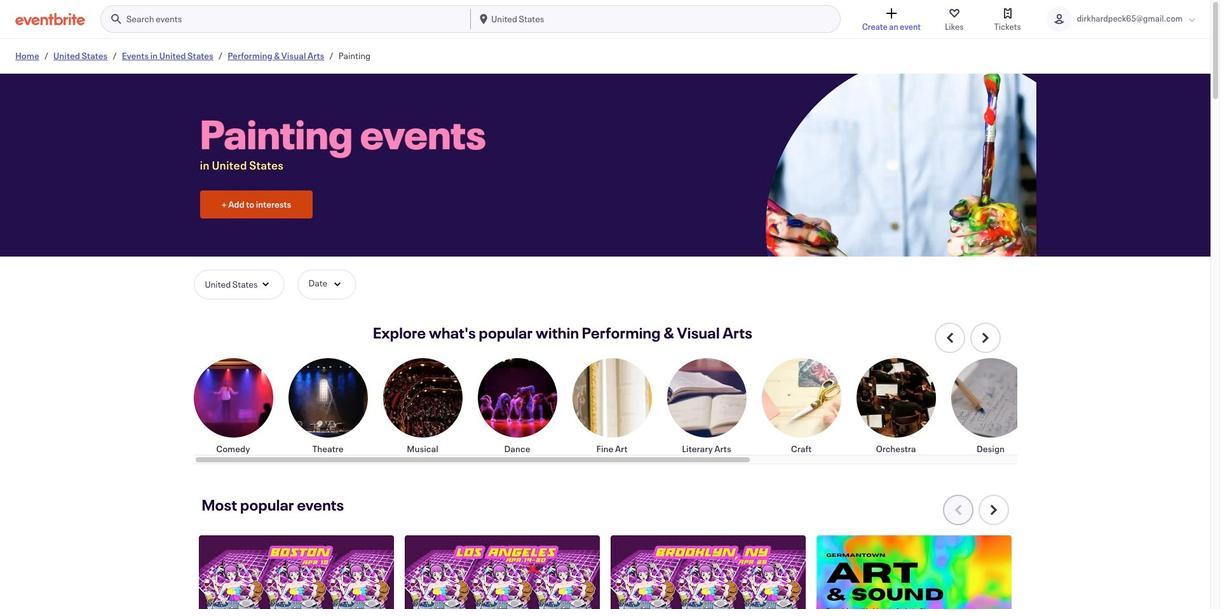 Task type: describe. For each thing, give the bounding box(es) containing it.
eventbrite image
[[15, 13, 85, 25]]

the los angeles pancakes & booze art show primary image image
[[405, 536, 600, 610]]

germantown art & sound primary image image
[[817, 536, 1012, 610]]

main navigation element
[[100, 5, 841, 33]]

[object object] image
[[762, 74, 1036, 293]]



Task type: locate. For each thing, give the bounding box(es) containing it.
the brooklyn pancakes & booze art show primary image image
[[611, 536, 806, 610]]

the boston pancakes & booze art show primary image image
[[199, 536, 394, 610]]



Task type: vqa. For each thing, say whether or not it's contained in the screenshot.
first 'View more' element from the bottom of the page
no



